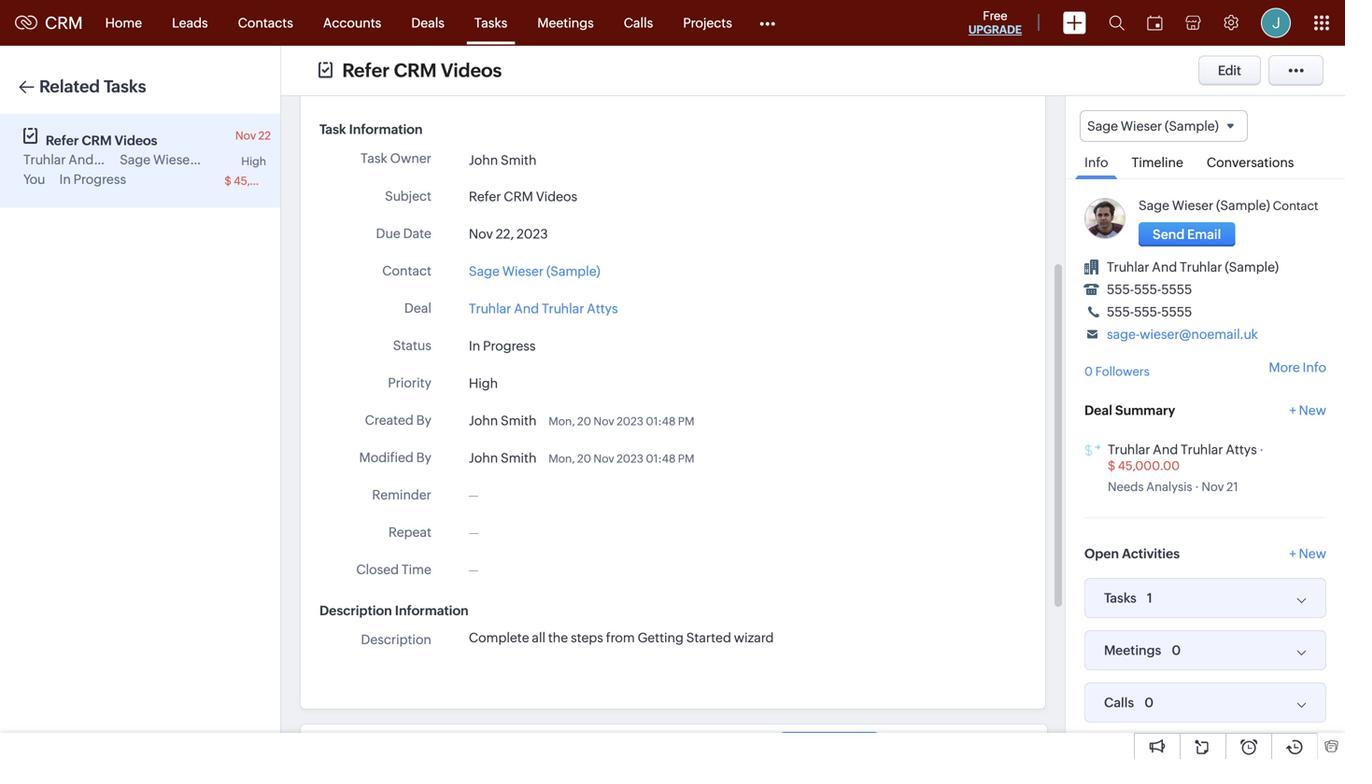 Task type: describe. For each thing, give the bounding box(es) containing it.
created by
[[365, 413, 432, 428]]

truhlar up you
[[23, 152, 66, 167]]

by for created by
[[417, 413, 432, 428]]

(sample) down sage wieser (sample) contact
[[1226, 260, 1280, 275]]

smith for modified by
[[501, 451, 537, 466]]

open
[[1085, 547, 1120, 562]]

search element
[[1098, 0, 1137, 46]]

progress for you
[[73, 172, 126, 187]]

0 horizontal spatial truhlar and truhlar attys link
[[469, 299, 618, 319]]

leads
[[172, 15, 208, 30]]

1
[[1148, 591, 1153, 606]]

pm for modified by
[[678, 453, 695, 465]]

+ new link
[[1290, 404, 1327, 428]]

closed time
[[356, 563, 432, 577]]

2 new from the top
[[1300, 547, 1327, 562]]

task for task owner
[[361, 151, 388, 166]]

0 followers
[[1085, 365, 1150, 379]]

more info link
[[1270, 360, 1327, 375]]

deal for deal summary
[[1085, 404, 1113, 418]]

edit button
[[1199, 56, 1262, 86]]

sage-wieser@noemail.uk link
[[1108, 327, 1259, 342]]

steps
[[571, 631, 604, 646]]

and inside truhlar and truhlar attys · $ 45,000.00 needs analysis · nov 21
[[1154, 443, 1179, 458]]

22
[[258, 129, 271, 142]]

1 horizontal spatial truhlar and truhlar attys
[[469, 301, 618, 316]]

search image
[[1109, 15, 1125, 31]]

timeline
[[1132, 155, 1184, 170]]

truhlar and truhlar (sample)
[[1108, 260, 1280, 275]]

2 vertical spatial tasks
[[1105, 591, 1137, 606]]

crm down related tasks
[[82, 133, 112, 148]]

edit
[[1219, 63, 1242, 78]]

2 + from the top
[[1290, 547, 1297, 562]]

task for task information
[[320, 122, 346, 137]]

$ 45,000.00
[[225, 175, 291, 187]]

truhlar up "wieser@noemail.uk"
[[1181, 260, 1223, 275]]

0 vertical spatial 2023
[[517, 227, 548, 241]]

1 vertical spatial meetings
[[1105, 644, 1162, 658]]

tasks link
[[460, 0, 523, 45]]

sage wieser (sample) contact
[[1139, 198, 1319, 213]]

created
[[365, 413, 414, 428]]

projects link
[[669, 0, 748, 45]]

truhlar down 22,
[[469, 301, 512, 316]]

1 horizontal spatial attys
[[587, 301, 618, 316]]

0 horizontal spatial sage wieser (sample) link
[[469, 262, 601, 281]]

free upgrade
[[969, 9, 1023, 36]]

0 vertical spatial tasks
[[475, 15, 508, 30]]

1 vertical spatial tasks
[[104, 77, 146, 96]]

0 vertical spatial refer crm videos
[[342, 60, 502, 81]]

2 + new from the top
[[1290, 547, 1327, 562]]

2 5555 from the top
[[1162, 305, 1193, 320]]

wizard
[[734, 631, 774, 646]]

timeline link
[[1123, 142, 1193, 179]]

1 vertical spatial refer crm videos
[[46, 133, 157, 148]]

the
[[549, 631, 568, 646]]

2 horizontal spatial videos
[[536, 189, 578, 204]]

0 horizontal spatial contact
[[383, 263, 432, 278]]

sage down 22,
[[469, 264, 500, 279]]

0 vertical spatial attys
[[141, 152, 173, 167]]

1 5555 from the top
[[1162, 282, 1193, 297]]

wieser inside sage wieser (sample) "field"
[[1121, 119, 1163, 134]]

getting
[[638, 631, 684, 646]]

pm for created by
[[678, 415, 695, 428]]

calls link
[[609, 0, 669, 45]]

you
[[23, 172, 45, 187]]

profile element
[[1251, 0, 1303, 45]]

0 horizontal spatial $
[[225, 175, 232, 187]]

45,000.00 inside truhlar and truhlar attys · $ 45,000.00 needs analysis · nov 21
[[1119, 459, 1181, 474]]

1 john from the top
[[469, 153, 498, 168]]

0 horizontal spatial 0
[[1085, 365, 1094, 379]]

recent
[[792, 737, 832, 751]]

0 horizontal spatial info
[[1085, 155, 1109, 170]]

sage inside sage wieser (sample) "field"
[[1088, 119, 1119, 134]]

conversations link
[[1198, 142, 1304, 179]]

Sage Wieser (Sample) field
[[1080, 110, 1249, 142]]

crm link
[[15, 13, 83, 32]]

activities
[[1123, 547, 1181, 562]]

2023 for modified by
[[617, 453, 644, 465]]

2 555-555-5555 from the top
[[1108, 305, 1193, 320]]

conversations
[[1207, 155, 1295, 170]]

1 vertical spatial videos
[[115, 133, 157, 148]]

analysis
[[1147, 480, 1193, 494]]

sage wieser (sample) inside "field"
[[1088, 119, 1220, 134]]

truhlar up the sage-
[[1108, 260, 1150, 275]]

meetings link
[[523, 0, 609, 45]]

owner
[[390, 151, 432, 166]]

from
[[606, 631, 635, 646]]

all
[[532, 631, 546, 646]]

22,
[[496, 227, 514, 241]]

leads link
[[157, 0, 223, 45]]

nov 22
[[235, 129, 271, 142]]

2 vertical spatial refer
[[469, 189, 501, 204]]

01:48 for created by
[[646, 415, 676, 428]]

+ inside 'link'
[[1290, 404, 1297, 418]]

Other Modules field
[[748, 8, 788, 38]]

followers
[[1096, 365, 1150, 379]]

sage-wieser@noemail.uk
[[1108, 327, 1259, 342]]

0 vertical spatial refer
[[342, 60, 390, 81]]

0 for calls
[[1145, 696, 1154, 711]]

progress for status
[[483, 339, 536, 354]]

(sample) down nov 22
[[197, 152, 251, 167]]

subject
[[385, 189, 432, 204]]

truhlar up 'analysis'
[[1181, 443, 1224, 458]]

john for modified by
[[469, 451, 498, 466]]

status
[[393, 338, 432, 353]]

truhlar and truhlar (sample) link
[[1108, 260, 1280, 275]]

more info
[[1270, 360, 1327, 375]]

repeat
[[389, 525, 432, 540]]

0 vertical spatial videos
[[441, 60, 502, 81]]

projects
[[683, 15, 733, 30]]

accounts
[[323, 15, 382, 30]]

home link
[[90, 0, 157, 45]]

modified by
[[359, 450, 432, 465]]

attys inside truhlar and truhlar attys · $ 45,000.00 needs analysis · nov 21
[[1227, 443, 1258, 458]]

and down nov 22, 2023
[[514, 301, 539, 316]]

deal summary
[[1085, 404, 1176, 418]]

wieser@noemail.uk
[[1140, 327, 1259, 342]]

description information
[[320, 604, 469, 619]]

truhlar up needs
[[1109, 443, 1151, 458]]

2023 for created by
[[617, 415, 644, 428]]

complete all the steps from getting started wizard
[[469, 631, 774, 646]]

task information
[[320, 122, 423, 137]]

due date
[[376, 226, 432, 241]]

free
[[984, 9, 1008, 23]]



Task type: vqa. For each thing, say whether or not it's contained in the screenshot.
"carissa-"
no



Task type: locate. For each thing, give the bounding box(es) containing it.
john for created by
[[469, 413, 498, 428]]

1 vertical spatial high
[[469, 376, 498, 391]]

mon,
[[549, 415, 575, 428], [549, 453, 575, 465]]

1 vertical spatial 20
[[578, 453, 592, 465]]

high up $ 45,000.00
[[241, 155, 266, 168]]

(sample)
[[1166, 119, 1220, 134], [197, 152, 251, 167], [1217, 198, 1271, 213], [1226, 260, 1280, 275], [547, 264, 601, 279]]

0 vertical spatial sage wieser (sample) link
[[1139, 198, 1271, 213]]

john smith for created by
[[469, 413, 537, 428]]

deal up the status
[[405, 301, 432, 316]]

refer up 22,
[[469, 189, 501, 204]]

crm down deals in the left of the page
[[394, 60, 437, 81]]

1 vertical spatial truhlar and truhlar attys link
[[1109, 443, 1258, 458]]

complete
[[469, 631, 530, 646]]

info left timeline
[[1085, 155, 1109, 170]]

videos down related tasks
[[115, 133, 157, 148]]

2 vertical spatial sage wieser (sample)
[[469, 264, 601, 279]]

1 vertical spatial 2023
[[617, 415, 644, 428]]

high
[[241, 155, 266, 168], [469, 376, 498, 391]]

5555 up sage-wieser@noemail.uk
[[1162, 305, 1193, 320]]

0 horizontal spatial videos
[[115, 133, 157, 148]]

create menu image
[[1064, 12, 1087, 34]]

0 vertical spatial truhlar and truhlar attys
[[23, 152, 173, 167]]

1 pm from the top
[[678, 415, 695, 428]]

1 vertical spatial refer
[[46, 133, 79, 148]]

started
[[687, 631, 732, 646]]

information down the time
[[395, 604, 469, 619]]

2 01:48 from the top
[[646, 453, 676, 465]]

0 vertical spatial new
[[1300, 404, 1327, 418]]

smith for created by
[[501, 413, 537, 428]]

0 vertical spatial 20
[[578, 415, 592, 428]]

2 smith from the top
[[501, 413, 537, 428]]

create menu element
[[1052, 0, 1098, 45]]

pm
[[678, 415, 695, 428], [678, 453, 695, 465]]

nov inside truhlar and truhlar attys · $ 45,000.00 needs analysis · nov 21
[[1202, 480, 1225, 494]]

(sample) inside "field"
[[1166, 119, 1220, 134]]

deal down 0 followers
[[1085, 404, 1113, 418]]

0 for meetings
[[1172, 644, 1182, 658]]

0 horizontal spatial in progress
[[59, 172, 126, 187]]

3 john smith from the top
[[469, 451, 537, 466]]

0 vertical spatial by
[[417, 413, 432, 428]]

task owner
[[361, 151, 432, 166]]

0 vertical spatial 555-555-5555
[[1108, 282, 1193, 297]]

3 smith from the top
[[501, 451, 537, 466]]

2 horizontal spatial sage wieser (sample)
[[1088, 119, 1220, 134]]

1 vertical spatial attys
[[587, 301, 618, 316]]

modified
[[359, 450, 414, 465]]

and down related
[[69, 152, 94, 167]]

sage wieser (sample)
[[1088, 119, 1220, 134], [120, 152, 251, 167], [469, 264, 601, 279]]

contact inside sage wieser (sample) contact
[[1274, 199, 1319, 213]]

1 vertical spatial information
[[395, 604, 469, 619]]

+
[[1290, 404, 1297, 418], [1290, 547, 1297, 562]]

tasks right "deals" link
[[475, 15, 508, 30]]

and up 'analysis'
[[1154, 443, 1179, 458]]

·
[[1260, 444, 1264, 458], [1196, 480, 1200, 494]]

0 vertical spatial $
[[225, 175, 232, 187]]

1 vertical spatial + new
[[1290, 547, 1327, 562]]

21
[[1227, 480, 1239, 494]]

accounts link
[[308, 0, 397, 45]]

contacts
[[238, 15, 293, 30]]

1 horizontal spatial sage wieser (sample)
[[469, 264, 601, 279]]

deal for deal
[[405, 301, 432, 316]]

crm up nov 22, 2023
[[504, 189, 534, 204]]

mon, for created by
[[549, 415, 575, 428]]

1 horizontal spatial info
[[1303, 360, 1327, 375]]

45,000.00 down 22
[[234, 175, 291, 187]]

0 vertical spatial calls
[[624, 15, 654, 30]]

high right priority
[[469, 376, 498, 391]]

1 horizontal spatial sage wieser (sample) link
[[1139, 198, 1271, 213]]

2 mon, from the top
[[549, 453, 575, 465]]

information for description information
[[395, 604, 469, 619]]

0 vertical spatial 0
[[1085, 365, 1094, 379]]

0 vertical spatial contact
[[1274, 199, 1319, 213]]

1 vertical spatial smith
[[501, 413, 537, 428]]

upgrade
[[969, 23, 1023, 36]]

truhlar and truhlar attys up you
[[23, 152, 173, 167]]

john
[[469, 153, 498, 168], [469, 413, 498, 428], [469, 451, 498, 466]]

1 horizontal spatial progress
[[483, 339, 536, 354]]

related tasks
[[39, 77, 146, 96]]

home
[[105, 15, 142, 30]]

john smith
[[469, 153, 537, 168], [469, 413, 537, 428], [469, 451, 537, 466]]

truhlar and truhlar attys
[[23, 152, 173, 167], [469, 301, 618, 316]]

contact
[[1274, 199, 1319, 213], [383, 263, 432, 278]]

5555 down truhlar and truhlar (sample)
[[1162, 282, 1193, 297]]

1 horizontal spatial meetings
[[1105, 644, 1162, 658]]

sage up info link
[[1088, 119, 1119, 134]]

recent last
[[792, 737, 858, 751]]

sage-
[[1108, 327, 1140, 342]]

2 by from the top
[[417, 450, 432, 465]]

1 vertical spatial by
[[417, 450, 432, 465]]

in progress right you
[[59, 172, 126, 187]]

truhlar down related tasks
[[96, 152, 139, 167]]

summary
[[1116, 404, 1176, 418]]

1 horizontal spatial videos
[[441, 60, 502, 81]]

1 horizontal spatial task
[[361, 151, 388, 166]]

0 vertical spatial +
[[1290, 404, 1297, 418]]

information for task information
[[349, 122, 423, 137]]

description down 'closed'
[[320, 604, 392, 619]]

refer down accounts
[[342, 60, 390, 81]]

None button
[[1139, 223, 1236, 247]]

0 vertical spatial 5555
[[1162, 282, 1193, 297]]

01:48
[[646, 415, 676, 428], [646, 453, 676, 465]]

by right "created"
[[417, 413, 432, 428]]

2 pm from the top
[[678, 453, 695, 465]]

0 horizontal spatial truhlar and truhlar attys
[[23, 152, 173, 167]]

description for description
[[361, 633, 432, 648]]

0 vertical spatial high
[[241, 155, 266, 168]]

sage wieser (sample) down nov 22
[[120, 152, 251, 167]]

1 horizontal spatial high
[[469, 376, 498, 391]]

by right "modified"
[[417, 450, 432, 465]]

reminder
[[372, 488, 432, 503]]

1 vertical spatial john smith
[[469, 413, 537, 428]]

sage wieser (sample) link down nov 22, 2023
[[469, 262, 601, 281]]

john smith for modified by
[[469, 451, 537, 466]]

20 for created by
[[578, 415, 592, 428]]

2 horizontal spatial tasks
[[1105, 591, 1137, 606]]

in for status
[[469, 339, 481, 354]]

info link
[[1076, 142, 1118, 180]]

tasks
[[475, 15, 508, 30], [104, 77, 146, 96], [1105, 591, 1137, 606]]

sage down timeline
[[1139, 198, 1170, 213]]

sage wieser (sample) link
[[1139, 198, 1271, 213], [469, 262, 601, 281]]

1 vertical spatial truhlar and truhlar attys
[[469, 301, 618, 316]]

contact down due date on the top
[[383, 263, 432, 278]]

1 by from the top
[[417, 413, 432, 428]]

in progress
[[59, 172, 126, 187], [469, 339, 536, 354]]

closed
[[356, 563, 399, 577]]

calls inside calls link
[[624, 15, 654, 30]]

truhlar and truhlar attys link down nov 22, 2023
[[469, 299, 618, 319]]

$ inside truhlar and truhlar attys · $ 45,000.00 needs analysis · nov 21
[[1109, 459, 1116, 474]]

task right 22
[[320, 122, 346, 137]]

0 vertical spatial 45,000.00
[[234, 175, 291, 187]]

0 vertical spatial john
[[469, 153, 498, 168]]

crm
[[45, 13, 83, 32], [394, 60, 437, 81], [82, 133, 112, 148], [504, 189, 534, 204]]

2 vertical spatial john
[[469, 451, 498, 466]]

1 horizontal spatial 0
[[1145, 696, 1154, 711]]

videos down tasks link
[[441, 60, 502, 81]]

3 john from the top
[[469, 451, 498, 466]]

profile image
[[1262, 8, 1292, 38]]

+ new
[[1290, 404, 1327, 418], [1290, 547, 1327, 562]]

refer crm videos down deals in the left of the page
[[342, 60, 502, 81]]

0 vertical spatial 01:48
[[646, 415, 676, 428]]

45,000.00
[[234, 175, 291, 187], [1119, 459, 1181, 474]]

1 mon, from the top
[[549, 415, 575, 428]]

refer crm videos down related tasks
[[46, 133, 157, 148]]

0 vertical spatial smith
[[501, 153, 537, 168]]

information up task owner
[[349, 122, 423, 137]]

1 vertical spatial sage wieser (sample)
[[120, 152, 251, 167]]

1 vertical spatial progress
[[483, 339, 536, 354]]

1 horizontal spatial contact
[[1274, 199, 1319, 213]]

1 vertical spatial 555-555-5555
[[1108, 305, 1193, 320]]

1 vertical spatial calls
[[1105, 696, 1135, 711]]

truhlar down nov 22, 2023
[[542, 301, 585, 316]]

refer down related
[[46, 133, 79, 148]]

1 vertical spatial +
[[1290, 547, 1297, 562]]

calendar image
[[1148, 15, 1164, 30]]

john right created by
[[469, 413, 498, 428]]

2 vertical spatial 0
[[1145, 696, 1154, 711]]

in right you
[[59, 172, 71, 187]]

(sample) down nov 22, 2023
[[547, 264, 601, 279]]

description down description information
[[361, 633, 432, 648]]

1 555-555-5555 from the top
[[1108, 282, 1193, 297]]

meetings down 1
[[1105, 644, 1162, 658]]

1 vertical spatial info
[[1303, 360, 1327, 375]]

1 vertical spatial 0
[[1172, 644, 1182, 658]]

truhlar and truhlar attys · $ 45,000.00 needs analysis · nov 21
[[1109, 443, 1264, 494]]

2 vertical spatial smith
[[501, 451, 537, 466]]

sage wieser (sample) up timeline link
[[1088, 119, 1220, 134]]

2 vertical spatial 2023
[[617, 453, 644, 465]]

0 vertical spatial truhlar and truhlar attys link
[[469, 299, 618, 319]]

more
[[1270, 360, 1301, 375]]

0 vertical spatial ·
[[1260, 444, 1264, 458]]

45,000.00 up 'analysis'
[[1119, 459, 1181, 474]]

videos
[[441, 60, 502, 81], [115, 133, 157, 148], [536, 189, 578, 204]]

$
[[225, 175, 232, 187], [1109, 459, 1116, 474]]

needs
[[1109, 480, 1145, 494]]

1 mon, 20 nov 2023 01:48 pm from the top
[[549, 415, 695, 428]]

last
[[835, 737, 858, 751]]

related
[[39, 77, 100, 96]]

555-555-5555 down truhlar and truhlar (sample) link at the top right
[[1108, 282, 1193, 297]]

1 smith from the top
[[501, 153, 537, 168]]

1 horizontal spatial truhlar and truhlar attys link
[[1109, 443, 1258, 458]]

1 vertical spatial $
[[1109, 459, 1116, 474]]

time
[[402, 563, 432, 577]]

0 horizontal spatial high
[[241, 155, 266, 168]]

deals
[[412, 15, 445, 30]]

description
[[320, 604, 392, 619], [361, 633, 432, 648]]

2 vertical spatial refer crm videos
[[469, 189, 578, 204]]

2 vertical spatial john smith
[[469, 451, 537, 466]]

2 horizontal spatial 0
[[1172, 644, 1182, 658]]

0 horizontal spatial in
[[59, 172, 71, 187]]

john right modified by
[[469, 451, 498, 466]]

0 vertical spatial john smith
[[469, 153, 537, 168]]

due
[[376, 226, 401, 241]]

0 vertical spatial + new
[[1290, 404, 1327, 418]]

555-555-5555 up the sage-
[[1108, 305, 1193, 320]]

mon, 20 nov 2023 01:48 pm for created by
[[549, 415, 695, 428]]

555-555-5555
[[1108, 282, 1193, 297], [1108, 305, 1193, 320]]

1 20 from the top
[[578, 415, 592, 428]]

0 horizontal spatial deal
[[405, 301, 432, 316]]

0 horizontal spatial refer
[[46, 133, 79, 148]]

info right more
[[1303, 360, 1327, 375]]

in right the status
[[469, 339, 481, 354]]

01:48 for modified by
[[646, 453, 676, 465]]

open activities
[[1085, 547, 1181, 562]]

1 john smith from the top
[[469, 153, 537, 168]]

in progress for status
[[469, 339, 536, 354]]

1 horizontal spatial in progress
[[469, 339, 536, 354]]

contacts link
[[223, 0, 308, 45]]

meetings left calls link at the top
[[538, 15, 594, 30]]

1 01:48 from the top
[[646, 415, 676, 428]]

2 john smith from the top
[[469, 413, 537, 428]]

1 horizontal spatial ·
[[1260, 444, 1264, 458]]

1 + from the top
[[1290, 404, 1297, 418]]

tasks left 1
[[1105, 591, 1137, 606]]

0 vertical spatial progress
[[73, 172, 126, 187]]

0 vertical spatial in
[[59, 172, 71, 187]]

mon, for modified by
[[549, 453, 575, 465]]

truhlar and truhlar attys down nov 22, 2023
[[469, 301, 618, 316]]

truhlar
[[23, 152, 66, 167], [96, 152, 139, 167], [1108, 260, 1150, 275], [1181, 260, 1223, 275], [469, 301, 512, 316], [542, 301, 585, 316], [1109, 443, 1151, 458], [1181, 443, 1224, 458]]

sage down related tasks
[[120, 152, 151, 167]]

truhlar and truhlar attys link
[[469, 299, 618, 319], [1109, 443, 1258, 458]]

in for you
[[59, 172, 71, 187]]

1 vertical spatial john
[[469, 413, 498, 428]]

refer crm videos up nov 22, 2023
[[469, 189, 578, 204]]

new inside 'link'
[[1300, 404, 1327, 418]]

john right owner
[[469, 153, 498, 168]]

(sample) up timeline link
[[1166, 119, 1220, 134]]

0 horizontal spatial 45,000.00
[[234, 175, 291, 187]]

sage wieser (sample) link up truhlar and truhlar (sample) link at the top right
[[1139, 198, 1271, 213]]

nov 22, 2023
[[469, 227, 548, 241]]

task
[[320, 122, 346, 137], [361, 151, 388, 166]]

1 new from the top
[[1300, 404, 1327, 418]]

0 horizontal spatial meetings
[[538, 15, 594, 30]]

description for description information
[[320, 604, 392, 619]]

by for modified by
[[417, 450, 432, 465]]

mon, 20 nov 2023 01:48 pm
[[549, 415, 695, 428], [549, 453, 695, 465]]

1 vertical spatial 01:48
[[646, 453, 676, 465]]

tasks right related
[[104, 77, 146, 96]]

1 vertical spatial description
[[361, 633, 432, 648]]

nov
[[235, 129, 256, 142], [469, 227, 493, 241], [594, 415, 615, 428], [594, 453, 615, 465], [1202, 480, 1225, 494]]

sage
[[1088, 119, 1119, 134], [120, 152, 151, 167], [1139, 198, 1170, 213], [469, 264, 500, 279]]

2 john from the top
[[469, 413, 498, 428]]

0 vertical spatial meetings
[[538, 15, 594, 30]]

in progress right the status
[[469, 339, 536, 354]]

2 vertical spatial videos
[[536, 189, 578, 204]]

20 for modified by
[[578, 453, 592, 465]]

1 horizontal spatial $
[[1109, 459, 1116, 474]]

and up sage-wieser@noemail.uk
[[1153, 260, 1178, 275]]

in
[[59, 172, 71, 187], [469, 339, 481, 354]]

2 20 from the top
[[578, 453, 592, 465]]

sage wieser (sample) down nov 22, 2023
[[469, 264, 601, 279]]

mon, 20 nov 2023 01:48 pm for modified by
[[549, 453, 695, 465]]

1 + new from the top
[[1290, 404, 1327, 418]]

(sample) down conversations
[[1217, 198, 1271, 213]]

1 vertical spatial task
[[361, 151, 388, 166]]

0 vertical spatial mon,
[[549, 415, 575, 428]]

5555
[[1162, 282, 1193, 297], [1162, 305, 1193, 320]]

555-
[[1108, 282, 1135, 297], [1135, 282, 1162, 297], [1108, 305, 1135, 320], [1135, 305, 1162, 320]]

deals link
[[397, 0, 460, 45]]

0 horizontal spatial calls
[[624, 15, 654, 30]]

1 vertical spatial new
[[1300, 547, 1327, 562]]

attys
[[141, 152, 173, 167], [587, 301, 618, 316], [1227, 443, 1258, 458]]

0 horizontal spatial attys
[[141, 152, 173, 167]]

info
[[1085, 155, 1109, 170], [1303, 360, 1327, 375]]

in progress for you
[[59, 172, 126, 187]]

2 mon, 20 nov 2023 01:48 pm from the top
[[549, 453, 695, 465]]

task down task information
[[361, 151, 388, 166]]

by
[[417, 413, 432, 428], [417, 450, 432, 465]]

crm left home
[[45, 13, 83, 32]]

1 vertical spatial ·
[[1196, 480, 1200, 494]]

date
[[403, 226, 432, 241]]

contact down conversations
[[1274, 199, 1319, 213]]

0 vertical spatial in progress
[[59, 172, 126, 187]]

0
[[1085, 365, 1094, 379], [1172, 644, 1182, 658], [1145, 696, 1154, 711]]

videos up nov 22, 2023
[[536, 189, 578, 204]]

priority
[[388, 376, 432, 391]]

0 horizontal spatial tasks
[[104, 77, 146, 96]]

truhlar and truhlar attys link up 'analysis'
[[1109, 443, 1258, 458]]



